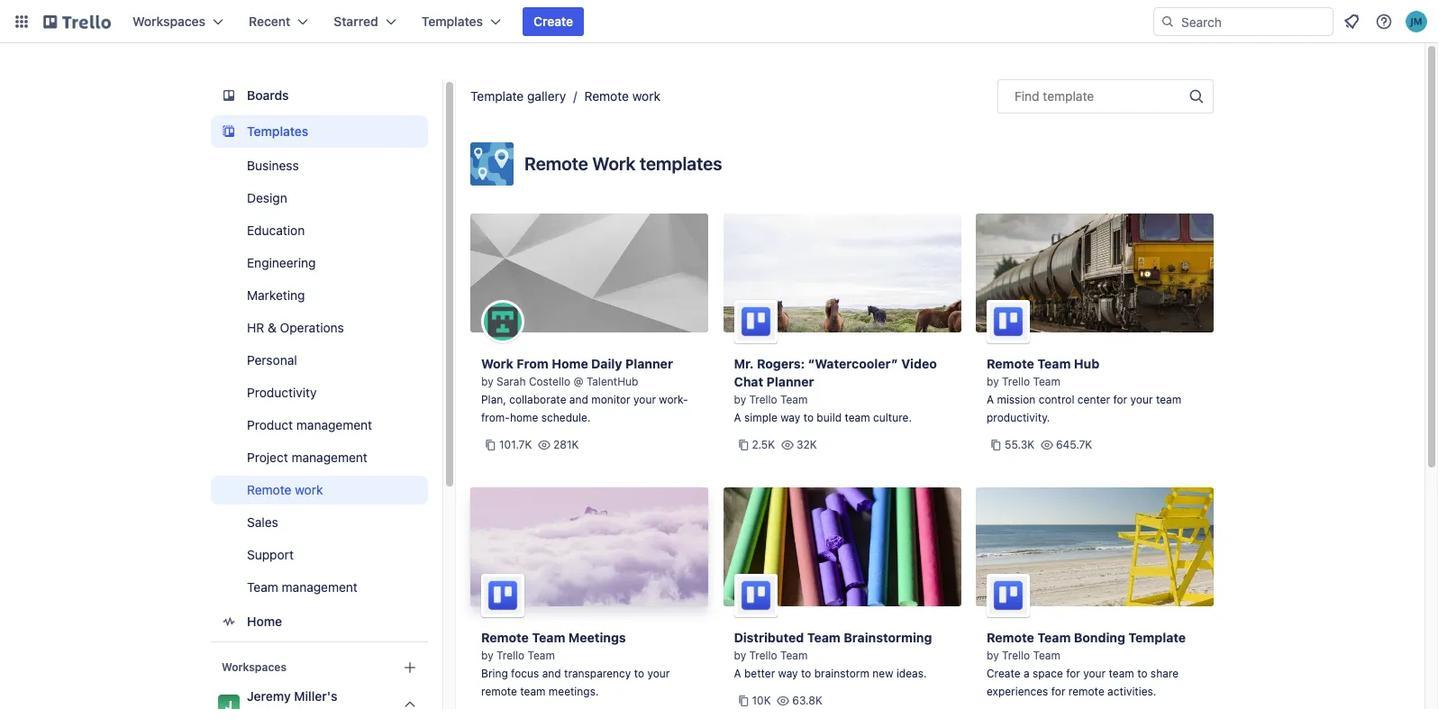 Task type: locate. For each thing, give the bounding box(es) containing it.
jeremy miller's workspace link
[[211, 682, 428, 709]]

and down '@'
[[569, 393, 588, 406]]

1 remote from the left
[[481, 685, 517, 698]]

primary element
[[0, 0, 1438, 43]]

design link
[[211, 184, 428, 213]]

your right transparency
[[647, 667, 670, 680]]

a left mission
[[987, 393, 994, 406]]

1 horizontal spatial trello team image
[[987, 574, 1030, 617]]

0 horizontal spatial create
[[534, 14, 573, 29]]

template left "gallery"
[[470, 88, 524, 104]]

Search field
[[1175, 8, 1333, 35]]

create up "gallery"
[[534, 14, 573, 29]]

template board image
[[218, 121, 240, 142]]

0 vertical spatial and
[[569, 393, 588, 406]]

1 horizontal spatial and
[[569, 393, 588, 406]]

a inside distributed team brainstorming by trello team a better way to brainstorm new ideas.
[[734, 667, 741, 680]]

remote for hub
[[987, 356, 1034, 371]]

1 vertical spatial and
[[542, 667, 561, 680]]

0 horizontal spatial work
[[481, 356, 514, 371]]

chat
[[734, 374, 763, 389]]

1 horizontal spatial for
[[1066, 667, 1080, 680]]

your right center
[[1131, 393, 1153, 406]]

work inside work from home daily planner by sarah costello @ talenthub plan, collaborate and monitor your work- from-home schedule.
[[481, 356, 514, 371]]

team inside remote team bonding template by trello team create a space for your team to share experiences for remote activities.
[[1109, 667, 1134, 680]]

2 remote from the left
[[1069, 685, 1105, 698]]

way right simple
[[781, 411, 800, 424]]

work up sarah at the left bottom of the page
[[481, 356, 514, 371]]

0 vertical spatial for
[[1113, 393, 1128, 406]]

template
[[1043, 88, 1094, 104]]

experiences
[[987, 685, 1048, 698]]

1 horizontal spatial home
[[552, 356, 588, 371]]

work down project management
[[295, 482, 323, 497]]

way right the better
[[778, 667, 798, 680]]

2 horizontal spatial trello team image
[[987, 300, 1030, 343]]

a inside mr. rogers: "watercooler" video chat planner by trello team a simple way to build team culture.
[[734, 411, 741, 424]]

a
[[1024, 667, 1030, 680]]

trello team image for remote team hub
[[987, 300, 1030, 343]]

planner up talenthub
[[625, 356, 673, 371]]

home
[[552, 356, 588, 371], [247, 614, 282, 629]]

management down productivity 'link'
[[296, 417, 372, 433]]

0 horizontal spatial workspaces
[[132, 14, 206, 29]]

trello team image up mission
[[987, 300, 1030, 343]]

for right space
[[1066, 667, 1080, 680]]

create
[[534, 14, 573, 29], [987, 667, 1021, 680]]

a left simple
[[734, 411, 741, 424]]

share
[[1151, 667, 1179, 680]]

trello for brainstorming
[[749, 649, 777, 662]]

1 horizontal spatial remote work link
[[584, 88, 660, 104]]

support link
[[211, 541, 428, 570]]

work-
[[659, 393, 688, 406]]

trello up a
[[1002, 649, 1030, 662]]

by up mission
[[987, 375, 999, 388]]

management down support link
[[282, 579, 358, 595]]

product management link
[[211, 411, 428, 440]]

for
[[1113, 393, 1128, 406], [1066, 667, 1080, 680], [1051, 685, 1066, 698]]

by down "chat"
[[734, 393, 746, 406]]

trello up mission
[[1002, 375, 1030, 388]]

trello up simple
[[749, 393, 777, 406]]

trello for meetings
[[497, 649, 525, 662]]

to up 63.8k
[[801, 667, 811, 680]]

1 vertical spatial template
[[1129, 630, 1186, 645]]

remote work link
[[584, 88, 660, 104], [211, 476, 428, 505]]

open information menu image
[[1375, 13, 1393, 31]]

by inside remote team bonding template by trello team create a space for your team to share experiences for remote activities.
[[987, 649, 999, 662]]

meetings.
[[549, 685, 599, 698]]

1 horizontal spatial workspaces
[[222, 661, 287, 674]]

ideas.
[[897, 667, 927, 680]]

by inside work from home daily planner by sarah costello @ talenthub plan, collaborate and monitor your work- from-home schedule.
[[481, 375, 494, 388]]

remote up a
[[987, 630, 1034, 645]]

1 horizontal spatial work
[[632, 88, 660, 104]]

management
[[296, 417, 372, 433], [292, 450, 367, 465], [282, 579, 358, 595]]

remote inside remote team bonding template by trello team create a space for your team to share experiences for remote activities.
[[987, 630, 1034, 645]]

0 horizontal spatial home
[[247, 614, 282, 629]]

find
[[1015, 88, 1040, 104]]

trello team image up bring
[[481, 574, 524, 617]]

templates up business
[[247, 123, 308, 139]]

1 horizontal spatial trello team image
[[734, 574, 777, 617]]

0 horizontal spatial for
[[1051, 685, 1066, 698]]

remote inside remote team hub by trello team a mission control center for your team productivity.
[[987, 356, 1034, 371]]

1 vertical spatial way
[[778, 667, 798, 680]]

work left templates
[[592, 153, 636, 174]]

trello for hub
[[1002, 375, 1030, 388]]

productivity link
[[211, 378, 428, 407]]

for for hub
[[1113, 393, 1128, 406]]

1 vertical spatial work
[[295, 482, 323, 497]]

0 vertical spatial way
[[781, 411, 800, 424]]

for inside remote team hub by trello team a mission control center for your team productivity.
[[1113, 393, 1128, 406]]

remote work link up remote work templates
[[584, 88, 660, 104]]

project management
[[247, 450, 367, 465]]

remote
[[481, 685, 517, 698], [1069, 685, 1105, 698]]

team up activities.
[[1109, 667, 1134, 680]]

personal link
[[211, 346, 428, 375]]

1 vertical spatial home
[[247, 614, 282, 629]]

remote work link down project management link
[[211, 476, 428, 505]]

1 vertical spatial management
[[292, 450, 367, 465]]

remote inside remote team bonding template by trello team create a space for your team to share experiences for remote activities.
[[1069, 685, 1105, 698]]

work up remote work templates
[[632, 88, 660, 104]]

templates
[[421, 14, 483, 29], [247, 123, 308, 139]]

business link
[[211, 151, 428, 180]]

a left the better
[[734, 667, 741, 680]]

your inside remote team hub by trello team a mission control center for your team productivity.
[[1131, 393, 1153, 406]]

101.7k
[[499, 438, 532, 451]]

to inside remote team bonding template by trello team create a space for your team to share experiences for remote activities.
[[1137, 667, 1148, 680]]

team
[[1038, 356, 1071, 371], [1033, 375, 1061, 388], [780, 393, 808, 406], [247, 579, 278, 595], [532, 630, 565, 645], [807, 630, 841, 645], [1038, 630, 1071, 645], [528, 649, 555, 662], [780, 649, 808, 662], [1033, 649, 1061, 662]]

by up experiences
[[987, 649, 999, 662]]

remote right remote work icon
[[524, 153, 588, 174]]

remote right "gallery"
[[584, 88, 629, 104]]

trello
[[1002, 375, 1030, 388], [749, 393, 777, 406], [497, 649, 525, 662], [749, 649, 777, 662], [1002, 649, 1030, 662]]

2 vertical spatial for
[[1051, 685, 1066, 698]]

to inside distributed team brainstorming by trello team a better way to brainstorm new ideas.
[[801, 667, 811, 680]]

your inside work from home daily planner by sarah costello @ talenthub plan, collaborate and monitor your work- from-home schedule.
[[634, 393, 656, 406]]

workspaces inside workspaces dropdown button
[[132, 14, 206, 29]]

template
[[470, 88, 524, 104], [1129, 630, 1186, 645]]

for down space
[[1051, 685, 1066, 698]]

0 horizontal spatial templates
[[247, 123, 308, 139]]

remote
[[584, 88, 629, 104], [524, 153, 588, 174], [987, 356, 1034, 371], [247, 482, 292, 497], [481, 630, 529, 645], [987, 630, 1034, 645]]

team management
[[247, 579, 358, 595]]

1 horizontal spatial remote
[[1069, 685, 1105, 698]]

trello team image up mr.
[[734, 300, 777, 343]]

trello inside remote team bonding template by trello team create a space for your team to share experiences for remote activities.
[[1002, 649, 1030, 662]]

1 horizontal spatial create
[[987, 667, 1021, 680]]

remote work down project
[[247, 482, 323, 497]]

1 vertical spatial planner
[[767, 374, 814, 389]]

2 horizontal spatial for
[[1113, 393, 1128, 406]]

business
[[247, 158, 299, 173]]

2 vertical spatial a
[[734, 667, 741, 680]]

0 horizontal spatial work
[[295, 482, 323, 497]]

back to home image
[[43, 7, 111, 36]]

0 horizontal spatial remote
[[481, 685, 517, 698]]

remote work
[[584, 88, 660, 104], [247, 482, 323, 497]]

0 vertical spatial trello team image
[[734, 300, 777, 343]]

project management link
[[211, 443, 428, 472]]

0 vertical spatial a
[[987, 393, 994, 406]]

and
[[569, 393, 588, 406], [542, 667, 561, 680]]

daily
[[591, 356, 622, 371]]

0 horizontal spatial remote work
[[247, 482, 323, 497]]

1 horizontal spatial planner
[[767, 374, 814, 389]]

trello team image up distributed
[[734, 574, 777, 617]]

by up plan,
[[481, 375, 494, 388]]

0 notifications image
[[1341, 11, 1363, 32]]

0 vertical spatial templates
[[421, 14, 483, 29]]

a inside remote team hub by trello team a mission control center for your team productivity.
[[987, 393, 994, 406]]

team right center
[[1156, 393, 1181, 406]]

for right center
[[1113, 393, 1128, 406]]

template up share
[[1129, 630, 1186, 645]]

0 vertical spatial template
[[470, 88, 524, 104]]

trello inside distributed team brainstorming by trello team a better way to brainstorm new ideas.
[[749, 649, 777, 662]]

templates right starred dropdown button
[[421, 14, 483, 29]]

0 horizontal spatial planner
[[625, 356, 673, 371]]

0 vertical spatial remote work
[[584, 88, 660, 104]]

for for bonding
[[1066, 667, 1080, 680]]

design
[[247, 190, 287, 205]]

operations
[[280, 320, 344, 335]]

bonding
[[1074, 630, 1125, 645]]

1 vertical spatial a
[[734, 411, 741, 424]]

1 vertical spatial workspaces
[[222, 661, 287, 674]]

switch to… image
[[13, 13, 31, 31]]

product
[[247, 417, 293, 433]]

trello up focus
[[497, 649, 525, 662]]

trello team image up a
[[987, 574, 1030, 617]]

remote down bring
[[481, 685, 517, 698]]

1 vertical spatial create
[[987, 667, 1021, 680]]

1 vertical spatial remote work link
[[211, 476, 428, 505]]

by
[[481, 375, 494, 388], [987, 375, 999, 388], [734, 393, 746, 406], [481, 649, 494, 662], [734, 649, 746, 662], [987, 649, 999, 662]]

by inside remote team hub by trello team a mission control center for your team productivity.
[[987, 375, 999, 388]]

1 horizontal spatial template
[[1129, 630, 1186, 645]]

a for distributed team brainstorming
[[734, 667, 741, 680]]

1 vertical spatial for
[[1066, 667, 1080, 680]]

by up the better
[[734, 649, 746, 662]]

0 vertical spatial planner
[[625, 356, 673, 371]]

team right build
[[845, 411, 870, 424]]

to right transparency
[[634, 667, 644, 680]]

marketing
[[247, 287, 305, 303]]

0 horizontal spatial and
[[542, 667, 561, 680]]

team inside remote team hub by trello team a mission control center for your team productivity.
[[1156, 393, 1181, 406]]

your left work-
[[634, 393, 656, 406]]

0 horizontal spatial remote work link
[[211, 476, 428, 505]]

0 vertical spatial work
[[592, 153, 636, 174]]

0 horizontal spatial template
[[470, 88, 524, 104]]

0 horizontal spatial trello team image
[[734, 300, 777, 343]]

your inside remote team bonding template by trello team create a space for your team to share experiences for remote activities.
[[1083, 667, 1106, 680]]

0 vertical spatial create
[[534, 14, 573, 29]]

0 vertical spatial remote work link
[[584, 88, 660, 104]]

distributed team brainstorming by trello team a better way to brainstorm new ideas.
[[734, 630, 932, 680]]

trello team image
[[734, 300, 777, 343], [987, 574, 1030, 617]]

1 vertical spatial work
[[481, 356, 514, 371]]

template inside remote team bonding template by trello team create a space for your team to share experiences for remote activities.
[[1129, 630, 1186, 645]]

0 vertical spatial home
[[552, 356, 588, 371]]

template gallery link
[[470, 88, 566, 104]]

jeremy miller's workspace
[[247, 688, 337, 709]]

work
[[592, 153, 636, 174], [481, 356, 514, 371]]

0 horizontal spatial trello team image
[[481, 574, 524, 617]]

management down product management link
[[292, 450, 367, 465]]

way inside distributed team brainstorming by trello team a better way to brainstorm new ideas.
[[778, 667, 798, 680]]

build
[[817, 411, 842, 424]]

templates button
[[411, 7, 512, 36]]

education link
[[211, 216, 428, 245]]

planner
[[625, 356, 673, 371], [767, 374, 814, 389]]

2 vertical spatial management
[[282, 579, 358, 595]]

1 horizontal spatial templates
[[421, 14, 483, 29]]

0 vertical spatial management
[[296, 417, 372, 433]]

your inside remote team meetings by trello team bring focus and transparency to your remote team meetings.
[[647, 667, 670, 680]]

team down focus
[[520, 685, 546, 698]]

remote work up remote work templates
[[584, 88, 660, 104]]

63.8k
[[792, 694, 823, 707]]

1 horizontal spatial remote work
[[584, 88, 660, 104]]

home right home icon
[[247, 614, 282, 629]]

meetings
[[568, 630, 626, 645]]

to left build
[[803, 411, 814, 424]]

home inside work from home daily planner by sarah costello @ talenthub plan, collaborate and monitor your work- from-home schedule.
[[552, 356, 588, 371]]

trello inside remote team hub by trello team a mission control center for your team productivity.
[[1002, 375, 1030, 388]]

home up '@'
[[552, 356, 588, 371]]

by up bring
[[481, 649, 494, 662]]

and right focus
[[542, 667, 561, 680]]

miller's
[[294, 688, 337, 704]]

0 vertical spatial workspaces
[[132, 14, 206, 29]]

create up experiences
[[987, 667, 1021, 680]]

focus
[[511, 667, 539, 680]]

rogers:
[[757, 356, 805, 371]]

planner down rogers:
[[767, 374, 814, 389]]

32k
[[797, 438, 817, 451]]

to up activities.
[[1137, 667, 1148, 680]]

create inside button
[[534, 14, 573, 29]]

remote left activities.
[[1069, 685, 1105, 698]]

trello inside remote team meetings by trello team bring focus and transparency to your remote team meetings.
[[497, 649, 525, 662]]

1 vertical spatial trello team image
[[987, 574, 1030, 617]]

remote inside remote team meetings by trello team bring focus and transparency to your remote team meetings.
[[481, 630, 529, 645]]

remote up mission
[[987, 356, 1034, 371]]

your down bonding
[[1083, 667, 1106, 680]]

remote inside remote team meetings by trello team bring focus and transparency to your remote team meetings.
[[481, 685, 517, 698]]

remote up bring
[[481, 630, 529, 645]]

trello up the better
[[749, 649, 777, 662]]

trello team image
[[987, 300, 1030, 343], [481, 574, 524, 617], [734, 574, 777, 617]]



Task type: vqa. For each thing, say whether or not it's contained in the screenshot.


Task type: describe. For each thing, give the bounding box(es) containing it.
remote team meetings by trello team bring focus and transparency to your remote team meetings.
[[481, 630, 670, 698]]

jeremy
[[247, 688, 291, 704]]

remote team hub by trello team a mission control center for your team productivity.
[[987, 356, 1181, 424]]

your for meetings
[[647, 667, 670, 680]]

team inside remote team meetings by trello team bring focus and transparency to your remote team meetings.
[[520, 685, 546, 698]]

remote for meetings
[[481, 630, 529, 645]]

boards
[[247, 87, 289, 103]]

remote work icon image
[[470, 142, 514, 186]]

hub
[[1074, 356, 1100, 371]]

find template
[[1015, 88, 1094, 104]]

recent button
[[238, 7, 319, 36]]

workspaces button
[[122, 7, 234, 36]]

support
[[247, 547, 294, 562]]

templates inside dropdown button
[[421, 14, 483, 29]]

1 horizontal spatial work
[[592, 153, 636, 174]]

0 vertical spatial work
[[632, 88, 660, 104]]

@
[[574, 375, 584, 388]]

create inside remote team bonding template by trello team create a space for your team to share experiences for remote activities.
[[987, 667, 1021, 680]]

sarah
[[497, 375, 526, 388]]

mission
[[997, 393, 1036, 406]]

way inside mr. rogers: "watercooler" video chat planner by trello team a simple way to build team culture.
[[781, 411, 800, 424]]

boards link
[[211, 79, 428, 112]]

create a workspace image
[[399, 657, 421, 679]]

your for hub
[[1131, 393, 1153, 406]]

&
[[268, 320, 277, 335]]

home link
[[211, 606, 428, 638]]

1 vertical spatial templates
[[247, 123, 308, 139]]

management for product management
[[296, 417, 372, 433]]

control
[[1039, 393, 1075, 406]]

mr. rogers: "watercooler" video chat planner by trello team a simple way to build team culture.
[[734, 356, 937, 424]]

by inside distributed team brainstorming by trello team a better way to brainstorm new ideas.
[[734, 649, 746, 662]]

costello
[[529, 375, 571, 388]]

sarah costello @ talenthub image
[[481, 300, 524, 343]]

personal
[[247, 352, 297, 368]]

engineering link
[[211, 249, 428, 278]]

create button
[[523, 7, 584, 36]]

team inside mr. rogers: "watercooler" video chat planner by trello team a simple way to build team culture.
[[845, 411, 870, 424]]

trello inside mr. rogers: "watercooler" video chat planner by trello team a simple way to build team culture.
[[749, 393, 777, 406]]

jeremy miller (jeremymiller198) image
[[1406, 11, 1427, 32]]

by inside remote team meetings by trello team bring focus and transparency to your remote team meetings.
[[481, 649, 494, 662]]

productivity
[[247, 385, 317, 400]]

10k
[[752, 694, 771, 707]]

product management
[[247, 417, 372, 433]]

space
[[1033, 667, 1063, 680]]

gallery
[[527, 88, 566, 104]]

marketing link
[[211, 281, 428, 310]]

hr & operations link
[[211, 314, 428, 342]]

template gallery
[[470, 88, 566, 104]]

workspace
[[247, 707, 311, 709]]

planner inside mr. rogers: "watercooler" video chat planner by trello team a simple way to build team culture.
[[767, 374, 814, 389]]

from
[[517, 356, 549, 371]]

team inside mr. rogers: "watercooler" video chat planner by trello team a simple way to build team culture.
[[780, 393, 808, 406]]

your for bonding
[[1083, 667, 1106, 680]]

hr & operations
[[247, 320, 344, 335]]

home
[[510, 411, 538, 424]]

project
[[247, 450, 288, 465]]

bring
[[481, 667, 508, 680]]

remote work templates
[[524, 153, 722, 174]]

video
[[901, 356, 937, 371]]

hr
[[247, 320, 264, 335]]

talenthub
[[587, 375, 638, 388]]

transparency
[[564, 667, 631, 680]]

collaborate
[[509, 393, 566, 406]]

trello team image for remote team meetings
[[481, 574, 524, 617]]

board image
[[218, 85, 240, 106]]

engineering
[[247, 255, 316, 270]]

remote for templates
[[524, 153, 588, 174]]

simple
[[744, 411, 778, 424]]

center
[[1078, 393, 1110, 406]]

monitor
[[591, 393, 631, 406]]

templates link
[[211, 115, 428, 148]]

trello team image for remote team bonding template
[[987, 574, 1030, 617]]

to inside mr. rogers: "watercooler" video chat planner by trello team a simple way to build team culture.
[[803, 411, 814, 424]]

and inside work from home daily planner by sarah costello @ talenthub plan, collaborate and monitor your work- from-home schedule.
[[569, 393, 588, 406]]

Find template field
[[998, 79, 1214, 114]]

better
[[744, 667, 775, 680]]

trello team image for mr. rogers: "watercooler" video chat planner
[[734, 300, 777, 343]]

schedule.
[[541, 411, 591, 424]]

mr.
[[734, 356, 754, 371]]

55.3k
[[1005, 438, 1035, 451]]

distributed
[[734, 630, 804, 645]]

productivity.
[[987, 411, 1050, 424]]

trello team image for distributed team brainstorming
[[734, 574, 777, 617]]

management for team management
[[282, 579, 358, 595]]

and inside remote team meetings by trello team bring focus and transparency to your remote team meetings.
[[542, 667, 561, 680]]

search image
[[1161, 14, 1175, 29]]

1 vertical spatial remote work
[[247, 482, 323, 497]]

new
[[873, 667, 894, 680]]

home image
[[218, 611, 240, 633]]

sales
[[247, 515, 278, 530]]

to inside remote team meetings by trello team bring focus and transparency to your remote team meetings.
[[634, 667, 644, 680]]

education
[[247, 223, 305, 238]]

starred
[[334, 14, 378, 29]]

templates
[[640, 153, 722, 174]]

brainstorm
[[814, 667, 870, 680]]

management for project management
[[292, 450, 367, 465]]

sales link
[[211, 508, 428, 537]]

planner inside work from home daily planner by sarah costello @ talenthub plan, collaborate and monitor your work- from-home schedule.
[[625, 356, 673, 371]]

work from home daily planner by sarah costello @ talenthub plan, collaborate and monitor your work- from-home schedule.
[[481, 356, 688, 424]]

645.7k
[[1056, 438, 1092, 451]]

from-
[[481, 411, 510, 424]]

remote for bonding
[[987, 630, 1034, 645]]

remote down project
[[247, 482, 292, 497]]

by inside mr. rogers: "watercooler" video chat planner by trello team a simple way to build team culture.
[[734, 393, 746, 406]]

"watercooler"
[[808, 356, 898, 371]]

activities.
[[1108, 685, 1157, 698]]

281k
[[553, 438, 579, 451]]

starred button
[[323, 7, 407, 36]]

brainstorming
[[844, 630, 932, 645]]

plan,
[[481, 393, 506, 406]]

a for remote team hub
[[987, 393, 994, 406]]

2.5k
[[752, 438, 775, 451]]



